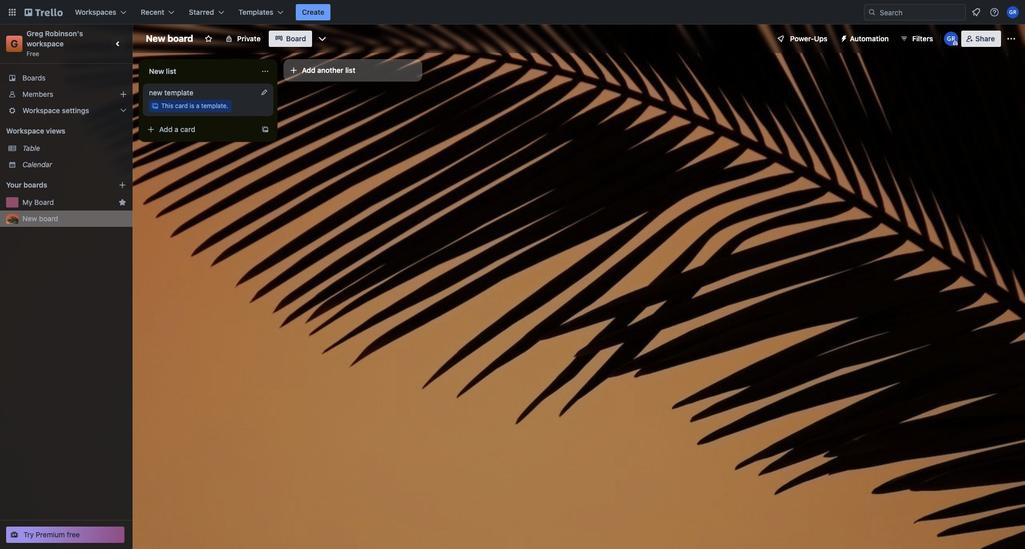 Task type: describe. For each thing, give the bounding box(es) containing it.
0 horizontal spatial greg robinson (gregrobinson96) image
[[944, 32, 958, 46]]

new inside new board text field
[[146, 33, 165, 44]]

g link
[[6, 36, 22, 52]]

1 horizontal spatial a
[[196, 102, 199, 110]]

boards link
[[0, 70, 133, 86]]

starred button
[[183, 4, 230, 20]]

board inside text field
[[168, 33, 193, 44]]

edit card image
[[260, 88, 268, 96]]

this
[[161, 102, 173, 110]]

Search field
[[876, 5, 966, 20]]

1 vertical spatial new board
[[22, 214, 58, 223]]

primary element
[[0, 0, 1025, 24]]

template
[[164, 88, 193, 97]]

free
[[67, 531, 80, 539]]

private
[[237, 34, 261, 43]]

ups
[[814, 34, 828, 43]]

robinson's
[[45, 29, 83, 38]]

add for add another list
[[302, 66, 316, 74]]

show menu image
[[1007, 34, 1017, 44]]

New list text field
[[143, 63, 255, 80]]

g
[[11, 38, 18, 49]]

try premium free
[[23, 531, 80, 539]]

workspace settings button
[[0, 103, 133, 119]]

share
[[976, 34, 995, 43]]

power-ups button
[[770, 31, 834, 47]]

open information menu image
[[990, 7, 1000, 17]]

try premium free button
[[6, 527, 124, 543]]

your boards
[[6, 181, 47, 189]]

calendar link
[[22, 160, 127, 170]]

0 vertical spatial greg robinson (gregrobinson96) image
[[1007, 6, 1019, 18]]

this member is an admin of this board. image
[[953, 41, 958, 46]]

greg
[[27, 29, 43, 38]]

0 vertical spatial board
[[286, 34, 306, 43]]

workspace navigation collapse icon image
[[111, 37, 125, 51]]

boards
[[22, 73, 46, 82]]

workspaces button
[[69, 4, 133, 20]]

new for new board link
[[22, 214, 37, 223]]

1 vertical spatial board
[[39, 214, 58, 223]]

star or unstar board image
[[204, 35, 213, 43]]

create from template… image
[[261, 125, 269, 134]]

list inside "button"
[[345, 66, 355, 74]]

this card is a template.
[[161, 102, 228, 110]]

workspace
[[27, 39, 64, 48]]

boards
[[23, 181, 47, 189]]

table
[[22, 144, 40, 153]]

filters button
[[897, 31, 936, 47]]

my
[[22, 198, 32, 207]]

workspace settings
[[22, 106, 89, 115]]

table link
[[22, 143, 127, 154]]

greg robinson's workspace link
[[27, 29, 85, 48]]

starred icon image
[[118, 198, 127, 207]]

workspace for workspace views
[[6, 127, 44, 135]]

template.
[[201, 102, 228, 110]]

search image
[[868, 8, 876, 16]]

is
[[190, 102, 194, 110]]

premium
[[36, 531, 65, 539]]

automation
[[850, 34, 889, 43]]

members link
[[0, 86, 133, 103]]



Task type: vqa. For each thing, say whether or not it's contained in the screenshot.
mins to the right
no



Task type: locate. For each thing, give the bounding box(es) containing it.
create
[[302, 8, 325, 16]]

workspace for workspace settings
[[22, 106, 60, 115]]

0 vertical spatial workspace
[[22, 106, 60, 115]]

calendar
[[22, 160, 52, 169]]

0 vertical spatial add
[[302, 66, 316, 74]]

0 vertical spatial new
[[146, 33, 165, 44]]

card down is
[[180, 125, 195, 134]]

1 vertical spatial workspace
[[6, 127, 44, 135]]

recent button
[[135, 4, 181, 20]]

add another list button
[[284, 59, 422, 82]]

new board link
[[22, 214, 127, 224]]

greg robinson's workspace free
[[27, 29, 85, 58]]

another
[[317, 66, 344, 74]]

0 notifications image
[[970, 6, 983, 18]]

0 vertical spatial new board
[[146, 33, 193, 44]]

new down the my
[[22, 214, 37, 223]]

a down this card is a template.
[[175, 125, 178, 134]]

add board image
[[118, 181, 127, 189]]

workspace
[[22, 106, 60, 115], [6, 127, 44, 135]]

add a card
[[159, 125, 195, 134]]

list right another
[[345, 66, 355, 74]]

card
[[175, 102, 188, 110], [180, 125, 195, 134]]

1 horizontal spatial new board
[[146, 33, 193, 44]]

workspace up table
[[6, 127, 44, 135]]

add left another
[[302, 66, 316, 74]]

free
[[27, 50, 39, 58]]

card inside button
[[180, 125, 195, 134]]

new inside new board link
[[22, 214, 37, 223]]

0 horizontal spatial board
[[34, 198, 54, 207]]

add for add a card
[[159, 125, 173, 134]]

0 horizontal spatial a
[[175, 125, 178, 134]]

add a card button
[[143, 121, 257, 138]]

2 vertical spatial new
[[22, 214, 37, 223]]

0 horizontal spatial list
[[166, 67, 176, 76]]

a right is
[[196, 102, 199, 110]]

new board inside text field
[[146, 33, 193, 44]]

private button
[[219, 31, 267, 47]]

add
[[302, 66, 316, 74], [159, 125, 173, 134]]

1 horizontal spatial add
[[302, 66, 316, 74]]

list inside text field
[[166, 67, 176, 76]]

workspace views
[[6, 127, 65, 135]]

1 vertical spatial card
[[180, 125, 195, 134]]

new board down 'recent' popup button
[[146, 33, 193, 44]]

1 horizontal spatial board
[[286, 34, 306, 43]]

new inside 'new list' text field
[[149, 67, 164, 76]]

your
[[6, 181, 22, 189]]

Board name text field
[[141, 31, 198, 47]]

workspace down members
[[22, 106, 60, 115]]

automation button
[[836, 31, 895, 47]]

add inside button
[[159, 125, 173, 134]]

new list
[[149, 67, 176, 76]]

1 vertical spatial new
[[149, 67, 164, 76]]

board right the my
[[34, 198, 54, 207]]

new up new
[[149, 67, 164, 76]]

my board link
[[22, 197, 114, 208]]

members
[[22, 90, 53, 98]]

new down 'recent' popup button
[[146, 33, 165, 44]]

a inside button
[[175, 125, 178, 134]]

board left the star or unstar board icon
[[168, 33, 193, 44]]

0 vertical spatial board
[[168, 33, 193, 44]]

1 horizontal spatial list
[[345, 66, 355, 74]]

0 horizontal spatial board
[[39, 214, 58, 223]]

sm image
[[836, 31, 850, 45]]

new template
[[149, 88, 193, 97]]

new template link
[[149, 88, 267, 98]]

board
[[286, 34, 306, 43], [34, 198, 54, 207]]

views
[[46, 127, 65, 135]]

power-ups
[[790, 34, 828, 43]]

new board
[[146, 33, 193, 44], [22, 214, 58, 223]]

list
[[345, 66, 355, 74], [166, 67, 176, 76]]

try
[[23, 531, 34, 539]]

a
[[196, 102, 199, 110], [175, 125, 178, 134]]

1 vertical spatial add
[[159, 125, 173, 134]]

settings
[[62, 106, 89, 115]]

filters
[[913, 34, 933, 43]]

my board
[[22, 198, 54, 207]]

workspaces
[[75, 8, 116, 16]]

card left is
[[175, 102, 188, 110]]

add down this
[[159, 125, 173, 134]]

greg robinson (gregrobinson96) image right filters
[[944, 32, 958, 46]]

board
[[168, 33, 193, 44], [39, 214, 58, 223]]

1 horizontal spatial board
[[168, 33, 193, 44]]

new
[[146, 33, 165, 44], [149, 67, 164, 76], [22, 214, 37, 223]]

board link
[[269, 31, 312, 47]]

new
[[149, 88, 163, 97]]

power-
[[790, 34, 814, 43]]

templates button
[[232, 4, 290, 20]]

board down my board
[[39, 214, 58, 223]]

create button
[[296, 4, 331, 20]]

0 vertical spatial a
[[196, 102, 199, 110]]

new for 'new list' text field
[[149, 67, 164, 76]]

greg robinson (gregrobinson96) image right open information menu image
[[1007, 6, 1019, 18]]

0 horizontal spatial add
[[159, 125, 173, 134]]

starred
[[189, 8, 214, 16]]

workspace inside popup button
[[22, 106, 60, 115]]

templates
[[239, 8, 273, 16]]

customize views image
[[317, 34, 328, 44]]

add another list
[[302, 66, 355, 74]]

your boards with 2 items element
[[6, 179, 103, 191]]

back to home image
[[24, 4, 63, 20]]

1 horizontal spatial greg robinson (gregrobinson96) image
[[1007, 6, 1019, 18]]

recent
[[141, 8, 164, 16]]

greg robinson (gregrobinson96) image
[[1007, 6, 1019, 18], [944, 32, 958, 46]]

1 vertical spatial board
[[34, 198, 54, 207]]

add inside "button"
[[302, 66, 316, 74]]

0 horizontal spatial new board
[[22, 214, 58, 223]]

1 vertical spatial greg robinson (gregrobinson96) image
[[944, 32, 958, 46]]

list up new template at left top
[[166, 67, 176, 76]]

0 vertical spatial card
[[175, 102, 188, 110]]

1 vertical spatial a
[[175, 125, 178, 134]]

new board down my board
[[22, 214, 58, 223]]

board left customize views image
[[286, 34, 306, 43]]

share button
[[961, 31, 1001, 47]]



